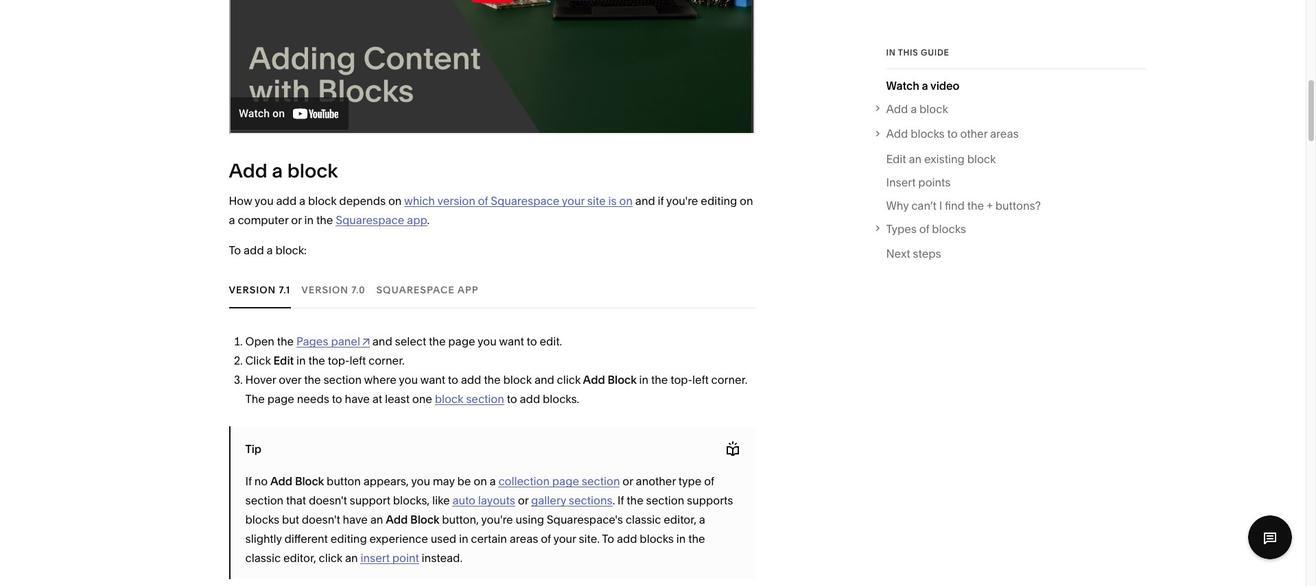 Task type: describe. For each thing, give the bounding box(es) containing it.
blocks,
[[393, 494, 430, 508]]

an inside . if the section supports blocks but doesn't have an
[[370, 514, 383, 527]]

slightly
[[245, 533, 282, 547]]

support
[[350, 494, 390, 508]]

of inside dropdown button
[[919, 222, 930, 236]]

to right block section link
[[507, 393, 517, 407]]

0 horizontal spatial block
[[295, 475, 324, 489]]

if no add block button appears, you may be on a collection page section
[[245, 475, 620, 489]]

existing
[[924, 152, 965, 166]]

that
[[286, 494, 306, 508]]

blocks.
[[543, 393, 579, 407]]

block inside the add a block link
[[920, 102, 948, 116]]

the inside in the top-left corner. the page needs to have at least one
[[651, 374, 668, 387]]

pages panel link
[[296, 335, 370, 349]]

1 horizontal spatial click
[[557, 374, 581, 387]]

open the
[[245, 335, 296, 349]]

watch a video
[[886, 79, 960, 93]]

appears,
[[363, 475, 409, 489]]

types of blocks
[[886, 222, 966, 236]]

version 7.1 button
[[229, 271, 290, 309]]

block inside 'edit an existing block' link
[[967, 152, 996, 166]]

add blocks to other areas button
[[872, 125, 1146, 144]]

click inside button, you're using squarespace's classic editor, a slightly different editing experience used in certain areas of your site. to add blocks in the classic editor, click an
[[319, 552, 343, 566]]

you're inside button, you're using squarespace's classic editor, a slightly different editing experience used in certain areas of your site. to add blocks in the classic editor, click an
[[481, 514, 513, 527]]

editing inside button, you're using squarespace's classic editor, a slightly different editing experience used in certain areas of your site. to add blocks in the classic editor, click an
[[331, 533, 367, 547]]

1 vertical spatial want
[[420, 374, 445, 387]]

watch a video link
[[886, 76, 960, 99]]

blocks inside button, you're using squarespace's classic editor, a slightly different editing experience used in certain areas of your site. to add blocks in the classic editor, click an
[[640, 533, 674, 547]]

but
[[282, 514, 299, 527]]

steps
[[913, 247, 941, 261]]

next steps
[[886, 247, 941, 261]]

in the top-left corner. the page needs to have at least one
[[245, 374, 748, 407]]

or another type of section that doesn't support blocks, like
[[245, 475, 714, 508]]

why can't i find the + buttons? link
[[886, 196, 1041, 220]]

over
[[279, 374, 301, 387]]

page inside in the top-left corner. the page needs to have at least one
[[267, 393, 294, 407]]

have inside in the top-left corner. the page needs to have at least one
[[345, 393, 370, 407]]

auto layouts link
[[453, 494, 515, 508]]

other
[[960, 127, 988, 141]]

to add a block:
[[229, 244, 307, 258]]

squarespace for squarespace app
[[376, 284, 455, 296]]

or inside and if you're editing on a computer or in the
[[291, 214, 302, 227]]

points
[[918, 176, 951, 189]]

used
[[431, 533, 456, 547]]

insert point instead.
[[361, 552, 463, 566]]

insert points
[[886, 176, 951, 189]]

on inside and if you're editing on a computer or in the
[[740, 195, 753, 208]]

0 horizontal spatial .
[[427, 214, 430, 227]]

add up computer
[[276, 195, 297, 208]]

version
[[437, 195, 475, 208]]

0 vertical spatial want
[[499, 335, 524, 349]]

squarespace's
[[547, 514, 623, 527]]

0 vertical spatial squarespace
[[491, 195, 559, 208]]

site
[[587, 195, 606, 208]]

you up least
[[399, 374, 418, 387]]

may
[[433, 475, 455, 489]]

collection page section link
[[499, 475, 620, 489]]

no
[[254, 475, 268, 489]]

squarespace app .
[[336, 214, 430, 227]]

which version of squarespace your site is on link
[[404, 195, 633, 208]]

squarespace app button
[[376, 271, 479, 309]]

add left the blocks.
[[520, 393, 540, 407]]

add a block link
[[886, 99, 1146, 119]]

button, you're using squarespace's classic editor, a slightly different editing experience used in certain areas of your site. to add blocks in the classic editor, click an
[[245, 514, 705, 566]]

you up computer
[[255, 195, 274, 208]]

left inside in the top-left corner. the page needs to have at least one
[[692, 374, 709, 387]]

if
[[658, 195, 664, 208]]

a inside button, you're using squarespace's classic editor, a slightly different editing experience used in certain areas of your site. to add blocks in the classic editor, click an
[[699, 514, 705, 527]]

version 7.1
[[229, 284, 290, 296]]

in
[[886, 47, 896, 58]]

button,
[[442, 514, 479, 527]]

is
[[608, 195, 617, 208]]

the
[[245, 393, 265, 407]]

edit.
[[540, 335, 562, 349]]

point
[[392, 552, 419, 566]]

areas inside dropdown button
[[990, 127, 1019, 141]]

of inside button, you're using squarespace's classic editor, a slightly different editing experience used in certain areas of your site. to add blocks in the classic editor, click an
[[541, 533, 551, 547]]

2 vertical spatial or
[[518, 494, 529, 508]]

add block
[[386, 514, 440, 527]]

a inside and if you're editing on a computer or in the
[[229, 214, 235, 227]]

squarespace app link
[[336, 214, 427, 227]]

2 vertical spatial and
[[535, 374, 554, 387]]

a left block:
[[267, 244, 273, 258]]

click
[[245, 354, 271, 368]]

your inside button, you're using squarespace's classic editor, a slightly different editing experience used in certain areas of your site. to add blocks in the classic editor, click an
[[553, 533, 576, 547]]

areas inside button, you're using squarespace's classic editor, a slightly different editing experience used in certain areas of your site. to add blocks in the classic editor, click an
[[510, 533, 538, 547]]

which
[[404, 195, 435, 208]]

insert
[[361, 552, 390, 566]]

a inside watch a video link
[[922, 79, 928, 93]]

next
[[886, 247, 910, 261]]

depends
[[339, 195, 386, 208]]

section down hover over the section where you want to add the block and click add block
[[466, 393, 504, 407]]

this
[[898, 47, 919, 58]]

tab list containing version 7.1
[[229, 271, 755, 309]]

and select the page you want to edit.
[[370, 335, 562, 349]]

1 horizontal spatial block
[[410, 514, 440, 527]]

add down computer
[[244, 244, 264, 258]]

insert points link
[[886, 173, 951, 196]]

why
[[886, 199, 909, 213]]

you're inside and if you're editing on a computer or in the
[[666, 195, 698, 208]]

. if the section supports blocks but doesn't have an
[[245, 494, 733, 527]]

collection
[[499, 475, 550, 489]]

0 vertical spatial if
[[245, 475, 252, 489]]

in inside in the top-left corner. the page needs to have at least one
[[639, 374, 649, 387]]

of right "version"
[[478, 195, 488, 208]]

at
[[372, 393, 382, 407]]

version for version 7.1
[[229, 284, 276, 296]]

can't
[[911, 199, 937, 213]]

hover
[[245, 374, 276, 387]]

gallery sections link
[[531, 494, 613, 508]]

squarespace app
[[376, 284, 479, 296]]

doesn't inside or another type of section that doesn't support blocks, like
[[309, 494, 347, 508]]

app for squarespace app
[[458, 284, 479, 296]]

0 vertical spatial editor,
[[664, 514, 697, 527]]

types
[[886, 222, 917, 236]]

2 vertical spatial page
[[552, 475, 579, 489]]

edit an existing block
[[886, 152, 996, 166]]

types of blocks link
[[886, 220, 1146, 239]]

add blocks to other areas
[[886, 127, 1019, 141]]

be
[[457, 475, 471, 489]]

1 vertical spatial editor,
[[283, 552, 316, 566]]

section down click edit in the top-left corner.
[[324, 374, 362, 387]]



Task type: vqa. For each thing, say whether or not it's contained in the screenshot.
Search
no



Task type: locate. For each thing, give the bounding box(es) containing it.
add a block
[[886, 102, 948, 116], [229, 160, 338, 183]]

you're right if on the top
[[666, 195, 698, 208]]

add a block down watch a video link
[[886, 102, 948, 116]]

page down the over
[[267, 393, 294, 407]]

click up the blocks.
[[557, 374, 581, 387]]

1 vertical spatial .
[[613, 494, 615, 508]]

to left other
[[947, 127, 958, 141]]

site.
[[579, 533, 600, 547]]

0 horizontal spatial and
[[372, 335, 392, 349]]

layouts
[[478, 494, 515, 508]]

if right the sections
[[618, 494, 624, 508]]

to up block section link
[[448, 374, 458, 387]]

version inside button
[[301, 284, 349, 296]]

1 vertical spatial editing
[[331, 533, 367, 547]]

0 horizontal spatial top-
[[328, 354, 350, 368]]

1 vertical spatial you're
[[481, 514, 513, 527]]

and for select
[[372, 335, 392, 349]]

and up the blocks.
[[535, 374, 554, 387]]

1 horizontal spatial you're
[[666, 195, 698, 208]]

1 vertical spatial an
[[370, 514, 383, 527]]

7.1
[[279, 284, 290, 296]]

app inside button
[[458, 284, 479, 296]]

0 vertical spatial left
[[350, 354, 366, 368]]

top-
[[328, 354, 350, 368], [671, 374, 692, 387]]

or left another
[[623, 475, 633, 489]]

edit an existing block link
[[886, 150, 996, 173]]

1 horizontal spatial want
[[499, 335, 524, 349]]

2 vertical spatial block
[[410, 514, 440, 527]]

section up the sections
[[582, 475, 620, 489]]

you
[[255, 195, 274, 208], [478, 335, 497, 349], [399, 374, 418, 387], [411, 475, 430, 489]]

an up insert points
[[909, 152, 922, 166]]

1 horizontal spatial editing
[[701, 195, 737, 208]]

using
[[516, 514, 544, 527]]

editor, down supports
[[664, 514, 697, 527]]

a up layouts
[[490, 475, 496, 489]]

add a block button
[[872, 99, 1146, 119]]

editor,
[[664, 514, 697, 527], [283, 552, 316, 566]]

2 horizontal spatial page
[[552, 475, 579, 489]]

editing
[[701, 195, 737, 208], [331, 533, 367, 547]]

1 vertical spatial app
[[458, 284, 479, 296]]

to down computer
[[229, 244, 241, 258]]

app for squarespace app .
[[407, 214, 427, 227]]

1 horizontal spatial page
[[448, 335, 475, 349]]

tab list
[[229, 271, 755, 309]]

if left no
[[245, 475, 252, 489]]

1 horizontal spatial or
[[518, 494, 529, 508]]

to right site.
[[602, 533, 614, 547]]

0 horizontal spatial want
[[420, 374, 445, 387]]

an inside button, you're using squarespace's classic editor, a slightly different editing experience used in certain areas of your site. to add blocks in the classic editor, click an
[[345, 552, 358, 566]]

7.0
[[352, 284, 365, 296]]

1 horizontal spatial corner.
[[711, 374, 748, 387]]

and inside and if you're editing on a computer or in the
[[635, 195, 655, 208]]

corner. inside in the top-left corner. the page needs to have at least one
[[711, 374, 748, 387]]

edit
[[886, 152, 906, 166], [274, 354, 294, 368]]

1 vertical spatial classic
[[245, 552, 281, 566]]

0 vertical spatial block
[[608, 374, 637, 387]]

areas down add a block dropdown button
[[990, 127, 1019, 141]]

0 vertical spatial top-
[[328, 354, 350, 368]]

and left select
[[372, 335, 392, 349]]

instead.
[[422, 552, 463, 566]]

0 vertical spatial areas
[[990, 127, 1019, 141]]

section down no
[[245, 494, 284, 508]]

1 horizontal spatial .
[[613, 494, 615, 508]]

add blocks to other areas link
[[886, 125, 1146, 144]]

0 vertical spatial app
[[407, 214, 427, 227]]

1 vertical spatial left
[[692, 374, 709, 387]]

page up gallery sections link
[[552, 475, 579, 489]]

in inside and if you're editing on a computer or in the
[[304, 214, 314, 227]]

to left edit.
[[527, 335, 537, 349]]

0 vertical spatial to
[[229, 244, 241, 258]]

1 version from the left
[[229, 284, 276, 296]]

squarespace for squarespace app .
[[336, 214, 404, 227]]

like
[[432, 494, 450, 508]]

0 horizontal spatial if
[[245, 475, 252, 489]]

0 horizontal spatial editing
[[331, 533, 367, 547]]

1 horizontal spatial editor,
[[664, 514, 697, 527]]

different
[[284, 533, 328, 547]]

version left 7.1
[[229, 284, 276, 296]]

1 horizontal spatial areas
[[990, 127, 1019, 141]]

add inside button, you're using squarespace's classic editor, a slightly different editing experience used in certain areas of your site. to add blocks in the classic editor, click an
[[617, 533, 637, 547]]

buttons?
[[996, 199, 1041, 213]]

classic down slightly
[[245, 552, 281, 566]]

or down collection
[[518, 494, 529, 508]]

0 horizontal spatial version
[[229, 284, 276, 296]]

the inside . if the section supports blocks but doesn't have an
[[627, 494, 644, 508]]

you're down layouts
[[481, 514, 513, 527]]

0 horizontal spatial corner.
[[369, 354, 405, 368]]

classic down another
[[626, 514, 661, 527]]

1 vertical spatial your
[[553, 533, 576, 547]]

2 vertical spatial an
[[345, 552, 358, 566]]

app up and select the page you want to edit.
[[458, 284, 479, 296]]

2 horizontal spatial or
[[623, 475, 633, 489]]

areas down the using
[[510, 533, 538, 547]]

1 vertical spatial block
[[295, 475, 324, 489]]

0 vertical spatial doesn't
[[309, 494, 347, 508]]

or inside or another type of section that doesn't support blocks, like
[[623, 475, 633, 489]]

1 vertical spatial or
[[623, 475, 633, 489]]

edit up insert
[[886, 152, 906, 166]]

1 vertical spatial corner.
[[711, 374, 748, 387]]

of inside or another type of section that doesn't support blocks, like
[[704, 475, 714, 489]]

and if you're editing on a computer or in the
[[229, 195, 753, 227]]

add a block inside dropdown button
[[886, 102, 948, 116]]

click
[[557, 374, 581, 387], [319, 552, 343, 566]]

add right site.
[[617, 533, 637, 547]]

0 horizontal spatial you're
[[481, 514, 513, 527]]

if inside . if the section supports blocks but doesn't have an
[[618, 494, 624, 508]]

squarespace
[[491, 195, 559, 208], [336, 214, 404, 227], [376, 284, 455, 296]]

. up "squarespace's"
[[613, 494, 615, 508]]

blocks inside dropdown button
[[932, 222, 966, 236]]

how
[[229, 195, 252, 208]]

insert point link
[[361, 552, 419, 566]]

1 vertical spatial click
[[319, 552, 343, 566]]

1 horizontal spatial add a block
[[886, 102, 948, 116]]

editor, down different
[[283, 552, 316, 566]]

.
[[427, 214, 430, 227], [613, 494, 615, 508]]

0 horizontal spatial editor,
[[283, 552, 316, 566]]

version left "7.0"
[[301, 284, 349, 296]]

find
[[945, 199, 965, 213]]

want up one
[[420, 374, 445, 387]]

0 vertical spatial edit
[[886, 152, 906, 166]]

0 vertical spatial corner.
[[369, 354, 405, 368]]

2 horizontal spatial block
[[608, 374, 637, 387]]

blocks
[[911, 127, 945, 141], [932, 222, 966, 236], [245, 514, 279, 527], [640, 533, 674, 547]]

blocks up slightly
[[245, 514, 279, 527]]

block section to add blocks.
[[435, 393, 579, 407]]

button
[[327, 475, 361, 489]]

to inside button, you're using squarespace's classic editor, a slightly different editing experience used in certain areas of your site. to add blocks in the classic editor, click an
[[602, 533, 614, 547]]

2 horizontal spatial an
[[909, 152, 922, 166]]

1 horizontal spatial and
[[535, 374, 554, 387]]

an inside 'edit an existing block' link
[[909, 152, 922, 166]]

blocks down find on the top right
[[932, 222, 966, 236]]

blocks up edit an existing block
[[911, 127, 945, 141]]

computer
[[238, 214, 289, 227]]

0 vertical spatial you're
[[666, 195, 698, 208]]

auto
[[453, 494, 476, 508]]

editing up insert
[[331, 533, 367, 547]]

1 vertical spatial add a block
[[229, 160, 338, 183]]

1 horizontal spatial if
[[618, 494, 624, 508]]

1 vertical spatial to
[[602, 533, 614, 547]]

1 vertical spatial top-
[[671, 374, 692, 387]]

section inside or another type of section that doesn't support blocks, like
[[245, 494, 284, 508]]

add a block up how
[[229, 160, 338, 183]]

a down how
[[229, 214, 235, 227]]

. down how you add a block depends on which version of squarespace your site is on at left top
[[427, 214, 430, 227]]

blocks down another
[[640, 533, 674, 547]]

0 horizontal spatial add a block
[[229, 160, 338, 183]]

the
[[967, 199, 984, 213], [316, 214, 333, 227], [277, 335, 294, 349], [429, 335, 446, 349], [308, 354, 325, 368], [304, 374, 321, 387], [484, 374, 501, 387], [651, 374, 668, 387], [627, 494, 644, 508], [688, 533, 705, 547]]

edit inside 'edit an existing block' link
[[886, 152, 906, 166]]

0 vertical spatial add a block
[[886, 102, 948, 116]]

section down another
[[646, 494, 684, 508]]

least
[[385, 393, 410, 407]]

your
[[562, 195, 585, 208], [553, 533, 576, 547]]

one
[[412, 393, 432, 407]]

insert
[[886, 176, 916, 189]]

have
[[345, 393, 370, 407], [343, 514, 368, 527]]

editing inside and if you're editing on a computer or in the
[[701, 195, 737, 208]]

of down the using
[[541, 533, 551, 547]]

have inside . if the section supports blocks but doesn't have an
[[343, 514, 368, 527]]

block
[[608, 374, 637, 387], [295, 475, 324, 489], [410, 514, 440, 527]]

a
[[922, 79, 928, 93], [911, 102, 917, 116], [272, 160, 283, 183], [299, 195, 305, 208], [229, 214, 235, 227], [267, 244, 273, 258], [490, 475, 496, 489], [699, 514, 705, 527]]

supports
[[687, 494, 733, 508]]

an
[[909, 152, 922, 166], [370, 514, 383, 527], [345, 552, 358, 566]]

. inside . if the section supports blocks but doesn't have an
[[613, 494, 615, 508]]

edit up the over
[[274, 354, 294, 368]]

version 7.0
[[301, 284, 365, 296]]

editing right if on the top
[[701, 195, 737, 208]]

app down which
[[407, 214, 427, 227]]

of right type
[[704, 475, 714, 489]]

0 vertical spatial an
[[909, 152, 922, 166]]

have left at
[[345, 393, 370, 407]]

app
[[407, 214, 427, 227], [458, 284, 479, 296]]

0 vertical spatial have
[[345, 393, 370, 407]]

0 horizontal spatial or
[[291, 214, 302, 227]]

you up in the top-left corner. the page needs to have at least one
[[478, 335, 497, 349]]

1 vertical spatial and
[[372, 335, 392, 349]]

a up computer
[[272, 160, 283, 183]]

1 horizontal spatial edit
[[886, 152, 906, 166]]

0 horizontal spatial app
[[407, 214, 427, 227]]

click down different
[[319, 552, 343, 566]]

doesn't down button
[[309, 494, 347, 508]]

to right the needs
[[332, 393, 342, 407]]

2 vertical spatial squarespace
[[376, 284, 455, 296]]

1 horizontal spatial classic
[[626, 514, 661, 527]]

0 vertical spatial editing
[[701, 195, 737, 208]]

0 horizontal spatial left
[[350, 354, 366, 368]]

0 vertical spatial classic
[[626, 514, 661, 527]]

hover over the section where you want to add the block and click add block
[[245, 374, 639, 387]]

1 horizontal spatial top-
[[671, 374, 692, 387]]

auto layouts or gallery sections
[[453, 494, 613, 508]]

2 horizontal spatial and
[[635, 195, 655, 208]]

add up block section link
[[461, 374, 481, 387]]

squarespace inside button
[[376, 284, 455, 296]]

a down watch a video link
[[911, 102, 917, 116]]

needs
[[297, 393, 329, 407]]

0 vertical spatial click
[[557, 374, 581, 387]]

page up hover over the section where you want to add the block and click add block
[[448, 335, 475, 349]]

1 vertical spatial if
[[618, 494, 624, 508]]

0 horizontal spatial classic
[[245, 552, 281, 566]]

doesn't up different
[[302, 514, 340, 527]]

an down support
[[370, 514, 383, 527]]

block:
[[275, 244, 307, 258]]

version inside "button"
[[229, 284, 276, 296]]

in
[[304, 214, 314, 227], [296, 354, 306, 368], [639, 374, 649, 387], [459, 533, 468, 547], [676, 533, 686, 547]]

have down support
[[343, 514, 368, 527]]

want left edit.
[[499, 335, 524, 349]]

0 vertical spatial and
[[635, 195, 655, 208]]

your left site.
[[553, 533, 576, 547]]

0 horizontal spatial to
[[229, 244, 241, 258]]

and left if on the top
[[635, 195, 655, 208]]

type
[[679, 475, 702, 489]]

section inside . if the section supports blocks but doesn't have an
[[646, 494, 684, 508]]

classic
[[626, 514, 661, 527], [245, 552, 281, 566]]

a inside add a block dropdown button
[[911, 102, 917, 116]]

a left video
[[922, 79, 928, 93]]

of right the types at the right of page
[[919, 222, 930, 236]]

you up blocks,
[[411, 475, 430, 489]]

0 vertical spatial .
[[427, 214, 430, 227]]

version for version 7.0
[[301, 284, 349, 296]]

a up block:
[[299, 195, 305, 208]]

a down supports
[[699, 514, 705, 527]]

blocks inside dropdown button
[[911, 127, 945, 141]]

1 horizontal spatial an
[[370, 514, 383, 527]]

blocks inside . if the section supports blocks but doesn't have an
[[245, 514, 279, 527]]

block section link
[[435, 393, 504, 407]]

the inside button, you're using squarespace's classic editor, a slightly different editing experience used in certain areas of your site. to add blocks in the classic editor, click an
[[688, 533, 705, 547]]

and for if
[[635, 195, 655, 208]]

0 horizontal spatial areas
[[510, 533, 538, 547]]

to inside add blocks to other areas link
[[947, 127, 958, 141]]

1 vertical spatial page
[[267, 393, 294, 407]]

watch
[[886, 79, 919, 93]]

the inside and if you're editing on a computer or in the
[[316, 214, 333, 227]]

1 vertical spatial squarespace
[[336, 214, 404, 227]]

sections
[[569, 494, 613, 508]]

want
[[499, 335, 524, 349], [420, 374, 445, 387]]

1 horizontal spatial app
[[458, 284, 479, 296]]

pages
[[296, 335, 328, 349]]

1 vertical spatial doesn't
[[302, 514, 340, 527]]

0 vertical spatial your
[[562, 195, 585, 208]]

open
[[245, 335, 274, 349]]

+
[[987, 199, 993, 213]]

i
[[939, 199, 942, 213]]

to inside in the top-left corner. the page needs to have at least one
[[332, 393, 342, 407]]

an left insert
[[345, 552, 358, 566]]

types of blocks button
[[872, 220, 1146, 239]]

2 version from the left
[[301, 284, 349, 296]]

0 horizontal spatial edit
[[274, 354, 294, 368]]

tip
[[245, 443, 262, 456]]

top- inside in the top-left corner. the page needs to have at least one
[[671, 374, 692, 387]]

0 horizontal spatial an
[[345, 552, 358, 566]]

1 vertical spatial have
[[343, 514, 368, 527]]

why can't i find the + buttons?
[[886, 199, 1041, 213]]

1 horizontal spatial version
[[301, 284, 349, 296]]

if
[[245, 475, 252, 489], [618, 494, 624, 508]]

pages panel
[[296, 335, 360, 349]]

0 vertical spatial page
[[448, 335, 475, 349]]

1 vertical spatial areas
[[510, 533, 538, 547]]

doesn't inside . if the section supports blocks but doesn't have an
[[302, 514, 340, 527]]

your left site
[[562, 195, 585, 208]]

0 horizontal spatial page
[[267, 393, 294, 407]]

or up block:
[[291, 214, 302, 227]]

and
[[635, 195, 655, 208], [372, 335, 392, 349], [535, 374, 554, 387]]

1 horizontal spatial left
[[692, 374, 709, 387]]

0 vertical spatial or
[[291, 214, 302, 227]]



